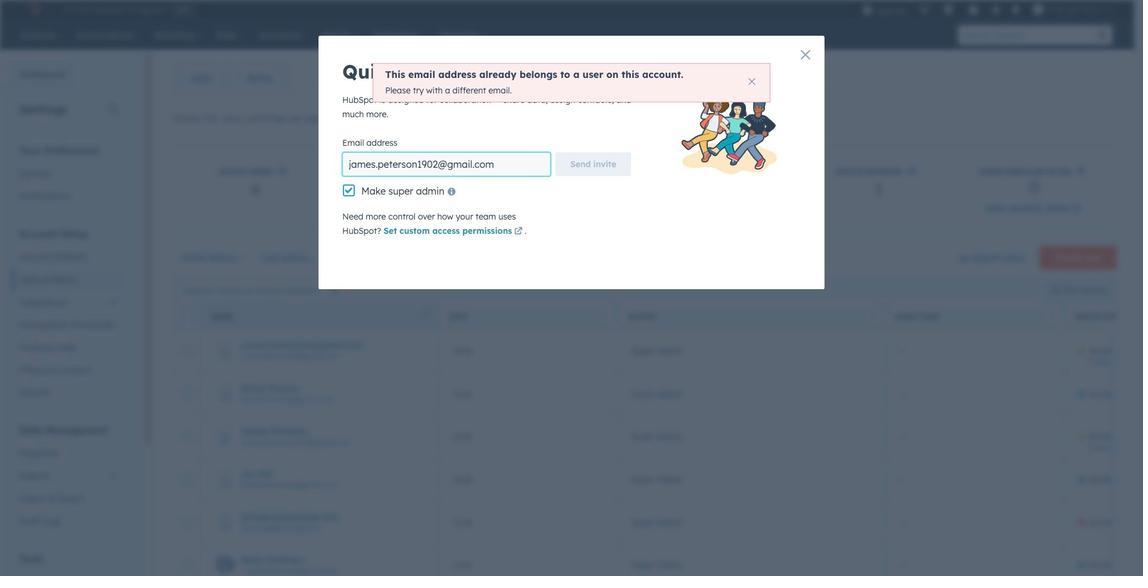 Task type: vqa. For each thing, say whether or not it's contained in the screenshot.
text box
no



Task type: locate. For each thing, give the bounding box(es) containing it.
data management element
[[12, 424, 124, 533]]

press to sort. image
[[603, 312, 607, 320]]

0 horizontal spatial press to sort. image
[[871, 312, 875, 320]]

menu
[[856, 0, 1120, 19]]

press to sort. element
[[603, 312, 607, 322], [871, 312, 875, 322], [1050, 312, 1054, 322]]

navigation
[[173, 63, 289, 93]]

1 press to sort. element from the left
[[603, 312, 607, 322]]

1 horizontal spatial press to sort. image
[[1050, 312, 1054, 320]]

0 horizontal spatial press to sort. element
[[603, 312, 607, 322]]

2 horizontal spatial press to sort. element
[[1050, 312, 1054, 322]]

alert
[[373, 63, 770, 102]]

2 press to sort. element from the left
[[871, 312, 875, 322]]

ascending sort. press to sort descending. element
[[424, 312, 429, 322]]

2 press to sort. image from the left
[[1050, 312, 1054, 320]]

1 press to sort. image from the left
[[871, 312, 875, 320]]

close image
[[748, 78, 756, 85]]

Search HubSpot search field
[[958, 25, 1093, 45]]

1 horizontal spatial press to sort. element
[[871, 312, 875, 322]]

dialog
[[319, 36, 825, 289]]

press to sort. image
[[871, 312, 875, 320], [1050, 312, 1054, 320]]

link opens in a new window image
[[1073, 202, 1082, 217], [514, 225, 523, 239], [514, 227, 523, 236]]



Task type: describe. For each thing, give the bounding box(es) containing it.
close image
[[801, 50, 810, 60]]

3 press to sort. element from the left
[[1050, 312, 1054, 322]]

marketplaces image
[[943, 5, 954, 16]]

jer mill image
[[1033, 4, 1044, 15]]

ascending sort. press to sort descending. image
[[424, 312, 429, 320]]

press to sort. image for second press to sort. element from the left
[[871, 312, 875, 320]]

account setup element
[[12, 227, 124, 404]]

press to sort. image for 1st press to sort. element from right
[[1050, 312, 1054, 320]]

Enter email email field
[[342, 152, 551, 176]]

link opens in a new window image
[[1073, 205, 1082, 214]]

Search name or email address search field
[[176, 280, 349, 301]]

your preferences element
[[12, 144, 124, 208]]



